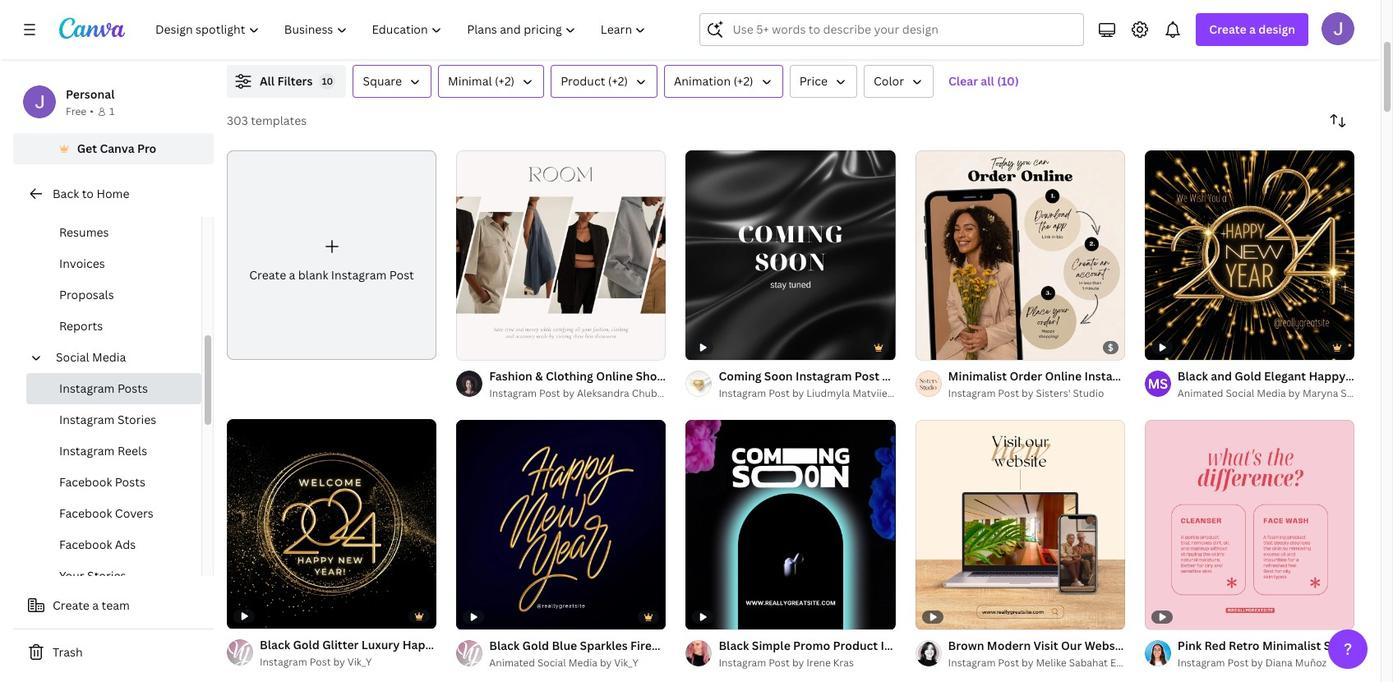 Task type: vqa. For each thing, say whether or not it's contained in the screenshot.
Website
yes



Task type: describe. For each thing, give the bounding box(es) containing it.
get canva pro button
[[13, 133, 214, 164]]

instagram posts
[[59, 381, 148, 396]]

fashion
[[489, 368, 533, 384]]

back
[[53, 186, 79, 201]]

pink
[[1178, 638, 1202, 654]]

irene
[[807, 656, 831, 670]]

color
[[874, 73, 904, 89]]

303
[[227, 113, 248, 128]]

get
[[77, 141, 97, 156]]

pink red retro minimalist skincare fac instagram post by diana muñoz
[[1178, 638, 1393, 670]]

create a blank instagram post element
[[227, 150, 437, 360]]

facebook covers link
[[26, 498, 201, 529]]

design
[[1259, 21, 1295, 37]]

your
[[59, 568, 84, 584]]

our
[[1061, 638, 1082, 654]]

by inside black simple promo product instagram post instagram post by irene kras
[[792, 656, 804, 670]]

instagram post templates image
[[1004, 0, 1355, 45]]

instagram post by liudmyla matviiets link
[[719, 386, 896, 402]]

instagram post by diana muñoz link
[[1178, 655, 1355, 672]]

all
[[260, 73, 275, 89]]

ediz
[[1111, 656, 1130, 670]]

clothing
[[546, 368, 593, 384]]

minimalist order online instagram post instagram post by sisters' studio
[[948, 368, 1169, 400]]

facebook covers
[[59, 506, 154, 521]]

minimalist order online instagram post image
[[915, 150, 1125, 360]]

product (+2)
[[561, 73, 628, 89]]

facebook ads
[[59, 537, 136, 552]]

media inside black and gold elegant happy new yea animated social media by maryna stryzhak
[[1257, 387, 1286, 400]]

free
[[66, 104, 87, 118]]

ms link
[[1145, 371, 1171, 397]]

studio
[[1073, 387, 1104, 400]]

video inside the coming soon instagram post video instagram post by liudmyla matviiets
[[882, 368, 914, 384]]

soon
[[764, 368, 793, 384]]

diana
[[1266, 656, 1293, 670]]

brown
[[948, 638, 984, 654]]

black and gold elegant happy new yea link
[[1178, 368, 1393, 386]]

instagram post by vik_y link
[[260, 655, 437, 671]]

fac
[[1375, 638, 1393, 654]]

black simple promo product instagram post instagram post by irene kras
[[719, 638, 965, 670]]

instagram inside pink red retro minimalist skincare fac instagram post by diana muñoz
[[1178, 656, 1225, 670]]

animated social media by maryna stryzhak link
[[1178, 386, 1382, 402]]

minimal
[[448, 73, 492, 89]]

instagram inside create a blank instagram post element
[[331, 267, 387, 282]]

posts for instagram posts
[[117, 381, 148, 396]]

create for create a blank instagram post
[[249, 267, 286, 282]]

brown modern visit our website video instagram post instagram post by melike sabahat ediz
[[948, 638, 1251, 670]]

coming soon instagram post video instagram post by liudmyla matviiets
[[719, 368, 914, 400]]

new
[[1349, 368, 1373, 384]]

facebook for facebook ads
[[59, 537, 112, 552]]

Sort by button
[[1322, 104, 1355, 137]]

red
[[1205, 638, 1226, 654]]

10 filter options selected element
[[319, 73, 336, 90]]

•
[[90, 104, 94, 118]]

pro
[[137, 141, 156, 156]]

trash
[[53, 644, 83, 660]]

black for black simple promo product instagram post
[[719, 638, 749, 654]]

facebook posts link
[[26, 467, 201, 498]]

pink red retro minimalist skincare fac link
[[1178, 637, 1393, 655]]

liudmyla
[[807, 387, 850, 400]]

visit
[[1034, 638, 1058, 654]]

posts for facebook posts
[[115, 474, 145, 490]]

coming
[[719, 368, 762, 384]]

maryna stryzhak image
[[1145, 371, 1171, 397]]

fashion & clothing online shop showroom instagram post link
[[489, 368, 814, 386]]

resumes
[[59, 224, 109, 240]]

(+2) for product (+2)
[[608, 73, 628, 89]]

facebook posts
[[59, 474, 145, 490]]

(10)
[[997, 73, 1019, 89]]

instagram inside the instagram post by vik_y link
[[260, 655, 307, 669]]

home
[[96, 186, 129, 201]]

animated social media by vik_y
[[489, 656, 639, 670]]

skincare
[[1324, 638, 1372, 654]]

1
[[109, 104, 114, 118]]

a for blank
[[289, 267, 295, 282]]

by inside the coming soon instagram post video instagram post by liudmyla matviiets
[[792, 387, 804, 400]]

templates
[[251, 113, 307, 128]]

minimalist inside minimalist order online instagram post instagram post by sisters' studio
[[948, 368, 1007, 384]]

minimalist order online instagram post link
[[948, 368, 1169, 386]]

price
[[800, 73, 828, 89]]

online inside the fashion & clothing online shop showroom instagram post instagram post by aleksandra chubar
[[596, 368, 633, 384]]

by inside minimalist order online instagram post instagram post by sisters' studio
[[1022, 387, 1034, 400]]

maryna
[[1303, 387, 1339, 400]]

stories for your stories
[[87, 568, 126, 584]]

animation (+2)
[[674, 73, 754, 89]]

animated inside black and gold elegant happy new yea animated social media by maryna stryzhak
[[1178, 387, 1224, 400]]

all filters
[[260, 73, 313, 89]]

0 horizontal spatial animated
[[489, 656, 535, 670]]

a for team
[[92, 598, 99, 613]]

clear all (10)
[[949, 73, 1019, 89]]

fashion & clothing online shop showroom instagram post image
[[456, 150, 666, 360]]

invoices link
[[26, 248, 201, 279]]

video inside brown modern visit our website video instagram post instagram post by melike sabahat ediz
[[1133, 638, 1165, 654]]

simple
[[752, 638, 791, 654]]

post inside pink red retro minimalist skincare fac instagram post by diana muñoz
[[1228, 656, 1249, 670]]

instagram reels
[[59, 443, 147, 459]]

jacob simon image
[[1322, 12, 1355, 45]]

create a team button
[[13, 589, 214, 622]]

reports link
[[26, 311, 201, 342]]



Task type: locate. For each thing, give the bounding box(es) containing it.
by inside pink red retro minimalist skincare fac instagram post by diana muñoz
[[1251, 656, 1263, 670]]

muñoz
[[1295, 656, 1327, 670]]

instagram post by aleksandra chubar link
[[489, 386, 667, 402]]

social inside 'link'
[[56, 349, 89, 365]]

post
[[389, 267, 414, 282], [789, 368, 814, 384], [855, 368, 880, 384], [1144, 368, 1169, 384], [539, 387, 560, 400], [769, 387, 790, 400], [998, 387, 1019, 400], [940, 638, 965, 654], [1226, 638, 1251, 654], [310, 655, 331, 669], [769, 656, 790, 670], [998, 656, 1019, 670], [1228, 656, 1249, 670]]

social media link
[[49, 342, 192, 373]]

1 horizontal spatial media
[[569, 656, 598, 670]]

filters
[[277, 73, 313, 89]]

by inside brown modern visit our website video instagram post instagram post by melike sabahat ediz
[[1022, 656, 1034, 670]]

0 vertical spatial video
[[882, 368, 914, 384]]

reels
[[117, 443, 147, 459]]

2 vertical spatial a
[[92, 598, 99, 613]]

3 facebook from the top
[[59, 537, 112, 552]]

0 horizontal spatial product
[[561, 73, 605, 89]]

facebook
[[59, 474, 112, 490], [59, 506, 112, 521], [59, 537, 112, 552]]

your stories link
[[26, 561, 201, 592]]

social inside black and gold elegant happy new yea animated social media by maryna stryzhak
[[1226, 387, 1255, 400]]

black
[[1178, 368, 1208, 384], [719, 638, 749, 654]]

ads
[[115, 537, 136, 552]]

2 vertical spatial create
[[53, 598, 89, 613]]

a left blank
[[289, 267, 295, 282]]

all
[[981, 73, 994, 89]]

0 vertical spatial facebook
[[59, 474, 112, 490]]

1 vertical spatial posts
[[115, 474, 145, 490]]

by inside black and gold elegant happy new yea animated social media by maryna stryzhak
[[1289, 387, 1300, 400]]

instagram reels link
[[26, 436, 201, 467]]

a left team
[[92, 598, 99, 613]]

1 vertical spatial video
[[1133, 638, 1165, 654]]

social media
[[56, 349, 126, 365]]

minimal (+2) button
[[438, 65, 544, 98]]

video up matviiets
[[882, 368, 914, 384]]

instagram post by vik_y
[[260, 655, 372, 669]]

by inside the fashion & clothing online shop showroom instagram post instagram post by aleksandra chubar
[[563, 387, 575, 400]]

0 vertical spatial stories
[[117, 412, 156, 427]]

online inside minimalist order online instagram post instagram post by sisters' studio
[[1045, 368, 1082, 384]]

0 vertical spatial a
[[1249, 21, 1256, 37]]

create inside button
[[53, 598, 89, 613]]

1 (+2) from the left
[[495, 73, 515, 89]]

black for black and gold elegant happy new yea
[[1178, 368, 1208, 384]]

303 templates
[[227, 113, 307, 128]]

instagram post by irene kras link
[[719, 655, 896, 672]]

create down your
[[53, 598, 89, 613]]

aleksandra
[[577, 387, 629, 400]]

minimalist inside pink red retro minimalist skincare fac instagram post by diana muñoz
[[1263, 638, 1321, 654]]

proposals
[[59, 287, 114, 303]]

create inside dropdown button
[[1209, 21, 1247, 37]]

price button
[[790, 65, 857, 98]]

1 horizontal spatial video
[[1133, 638, 1165, 654]]

instagram
[[331, 267, 387, 282], [730, 368, 787, 384], [796, 368, 852, 384], [1085, 368, 1141, 384], [59, 381, 115, 396], [489, 387, 537, 400], [719, 387, 766, 400], [948, 387, 996, 400], [59, 412, 115, 427], [59, 443, 115, 459], [881, 638, 937, 654], [1168, 638, 1224, 654], [260, 655, 307, 669], [719, 656, 766, 670], [948, 656, 996, 670], [1178, 656, 1225, 670]]

top level navigation element
[[145, 13, 660, 46]]

facebook down instagram reels
[[59, 474, 112, 490]]

gold
[[1235, 368, 1262, 384]]

1 horizontal spatial minimalist
[[1263, 638, 1321, 654]]

clear
[[949, 73, 978, 89]]

personal
[[66, 86, 115, 102]]

0 horizontal spatial online
[[596, 368, 633, 384]]

team
[[102, 598, 130, 613]]

0 horizontal spatial create
[[53, 598, 89, 613]]

2 horizontal spatial media
[[1257, 387, 1286, 400]]

black left the and
[[1178, 368, 1208, 384]]

1 horizontal spatial a
[[289, 267, 295, 282]]

happy
[[1309, 368, 1346, 384]]

(+2) for animation (+2)
[[734, 73, 754, 89]]

facebook for facebook covers
[[59, 506, 112, 521]]

social
[[56, 349, 89, 365], [1226, 387, 1255, 400], [538, 656, 566, 670]]

0 horizontal spatial vik_y
[[348, 655, 372, 669]]

chubar
[[632, 387, 667, 400]]

1 horizontal spatial black
[[1178, 368, 1208, 384]]

black inside black simple promo product instagram post instagram post by irene kras
[[719, 638, 749, 654]]

instagram inside instagram stories 'link'
[[59, 412, 115, 427]]

trash link
[[13, 636, 214, 669]]

minimalist left order
[[948, 368, 1007, 384]]

0 vertical spatial social
[[56, 349, 89, 365]]

melike
[[1036, 656, 1067, 670]]

2 horizontal spatial (+2)
[[734, 73, 754, 89]]

instagram stories link
[[26, 404, 201, 436]]

2 horizontal spatial a
[[1249, 21, 1256, 37]]

media inside 'link'
[[92, 349, 126, 365]]

by
[[563, 387, 575, 400], [792, 387, 804, 400], [1022, 387, 1034, 400], [1289, 387, 1300, 400], [333, 655, 345, 669], [600, 656, 612, 670], [792, 656, 804, 670], [1022, 656, 1034, 670], [1251, 656, 1263, 670]]

proposals link
[[26, 279, 201, 311]]

product inside black simple promo product instagram post instagram post by irene kras
[[833, 638, 878, 654]]

0 vertical spatial animated
[[1178, 387, 1224, 400]]

1 facebook from the top
[[59, 474, 112, 490]]

1 vertical spatial media
[[1257, 387, 1286, 400]]

2 online from the left
[[1045, 368, 1082, 384]]

stories
[[117, 412, 156, 427], [87, 568, 126, 584]]

2 (+2) from the left
[[608, 73, 628, 89]]

minimal (+2)
[[448, 73, 515, 89]]

order
[[1010, 368, 1042, 384]]

stories up reels
[[117, 412, 156, 427]]

1 vertical spatial stories
[[87, 568, 126, 584]]

0 vertical spatial black
[[1178, 368, 1208, 384]]

$
[[1108, 341, 1114, 354]]

create left blank
[[249, 267, 286, 282]]

coming soon instagram post video link
[[719, 368, 914, 386]]

2 facebook from the top
[[59, 506, 112, 521]]

create a design button
[[1196, 13, 1309, 46]]

sisters'
[[1036, 387, 1071, 400]]

a left design
[[1249, 21, 1256, 37]]

stories for instagram stories
[[117, 412, 156, 427]]

10
[[322, 75, 333, 87]]

matviiets
[[853, 387, 896, 400]]

animation (+2) button
[[664, 65, 783, 98]]

None search field
[[700, 13, 1085, 46]]

stories inside 'link'
[[117, 412, 156, 427]]

black inside black and gold elegant happy new yea animated social media by maryna stryzhak
[[1178, 368, 1208, 384]]

2 vertical spatial facebook
[[59, 537, 112, 552]]

(+2) for minimal (+2)
[[495, 73, 515, 89]]

Search search field
[[733, 14, 1074, 45]]

posts
[[117, 381, 148, 396], [115, 474, 145, 490]]

a inside dropdown button
[[1249, 21, 1256, 37]]

2 vertical spatial social
[[538, 656, 566, 670]]

1 vertical spatial minimalist
[[1263, 638, 1321, 654]]

1 vertical spatial social
[[1226, 387, 1255, 400]]

0 horizontal spatial media
[[92, 349, 126, 365]]

create a blank instagram post link
[[227, 150, 437, 360]]

1 vertical spatial create
[[249, 267, 286, 282]]

3 (+2) from the left
[[734, 73, 754, 89]]

black simple promo product instagram post link
[[719, 637, 965, 655]]

1 vertical spatial product
[[833, 638, 878, 654]]

maryna stryzhak element
[[1145, 371, 1171, 397]]

1 vertical spatial facebook
[[59, 506, 112, 521]]

1 horizontal spatial social
[[538, 656, 566, 670]]

online up aleksandra
[[596, 368, 633, 384]]

create for create a design
[[1209, 21, 1247, 37]]

sabahat
[[1069, 656, 1108, 670]]

1 vertical spatial a
[[289, 267, 295, 282]]

create a team
[[53, 598, 130, 613]]

showroom
[[667, 368, 728, 384]]

online up sisters'
[[1045, 368, 1082, 384]]

posts down social media 'link'
[[117, 381, 148, 396]]

0 horizontal spatial black
[[719, 638, 749, 654]]

posts down reels
[[115, 474, 145, 490]]

and
[[1211, 368, 1232, 384]]

0 vertical spatial media
[[92, 349, 126, 365]]

promo
[[793, 638, 830, 654]]

kras
[[833, 656, 854, 670]]

posts inside the facebook posts link
[[115, 474, 145, 490]]

1 horizontal spatial online
[[1045, 368, 1082, 384]]

video left pink
[[1133, 638, 1165, 654]]

instagram inside instagram reels link
[[59, 443, 115, 459]]

0 horizontal spatial video
[[882, 368, 914, 384]]

resumes link
[[26, 217, 201, 248]]

create for create a team
[[53, 598, 89, 613]]

minimalist up the diana
[[1263, 638, 1321, 654]]

get canva pro
[[77, 141, 156, 156]]

0 vertical spatial create
[[1209, 21, 1247, 37]]

1 horizontal spatial (+2)
[[608, 73, 628, 89]]

2 horizontal spatial social
[[1226, 387, 1255, 400]]

2 horizontal spatial create
[[1209, 21, 1247, 37]]

clear all (10) button
[[940, 65, 1027, 98]]

elegant
[[1264, 368, 1306, 384]]

0 horizontal spatial minimalist
[[948, 368, 1007, 384]]

minimalist
[[948, 368, 1007, 384], [1263, 638, 1321, 654]]

reports
[[59, 318, 103, 334]]

0 horizontal spatial a
[[92, 598, 99, 613]]

0 horizontal spatial (+2)
[[495, 73, 515, 89]]

square button
[[353, 65, 432, 98]]

0 vertical spatial product
[[561, 73, 605, 89]]

a inside button
[[92, 598, 99, 613]]

1 horizontal spatial create
[[249, 267, 286, 282]]

your stories
[[59, 568, 126, 584]]

facebook for facebook posts
[[59, 474, 112, 490]]

black and gold elegant happy new yea animated social media by maryna stryzhak
[[1178, 368, 1393, 400]]

0 horizontal spatial social
[[56, 349, 89, 365]]

create left design
[[1209, 21, 1247, 37]]

1 horizontal spatial animated
[[1178, 387, 1224, 400]]

a for design
[[1249, 21, 1256, 37]]

1 horizontal spatial vik_y
[[614, 656, 639, 670]]

0 vertical spatial posts
[[117, 381, 148, 396]]

fashion & clothing online shop showroom instagram post instagram post by aleksandra chubar
[[489, 368, 814, 400]]

0 vertical spatial minimalist
[[948, 368, 1007, 384]]

1 vertical spatial black
[[719, 638, 749, 654]]

instagram stories
[[59, 412, 156, 427]]

1 horizontal spatial product
[[833, 638, 878, 654]]

black left the simple
[[719, 638, 749, 654]]

invoices
[[59, 256, 105, 271]]

1 vertical spatial animated
[[489, 656, 535, 670]]

stories up create a team button
[[87, 568, 126, 584]]

product inside button
[[561, 73, 605, 89]]

instagram post by sisters' studio link
[[948, 386, 1125, 402]]

vik_y
[[348, 655, 372, 669], [614, 656, 639, 670]]

canva
[[100, 141, 135, 156]]

create a design
[[1209, 21, 1295, 37]]

website
[[1085, 638, 1130, 654]]

2 vertical spatial media
[[569, 656, 598, 670]]

(+2)
[[495, 73, 515, 89], [608, 73, 628, 89], [734, 73, 754, 89]]

facebook up 'your stories'
[[59, 537, 112, 552]]

1 online from the left
[[596, 368, 633, 384]]

facebook ads link
[[26, 529, 201, 561]]

facebook up facebook ads on the bottom of the page
[[59, 506, 112, 521]]



